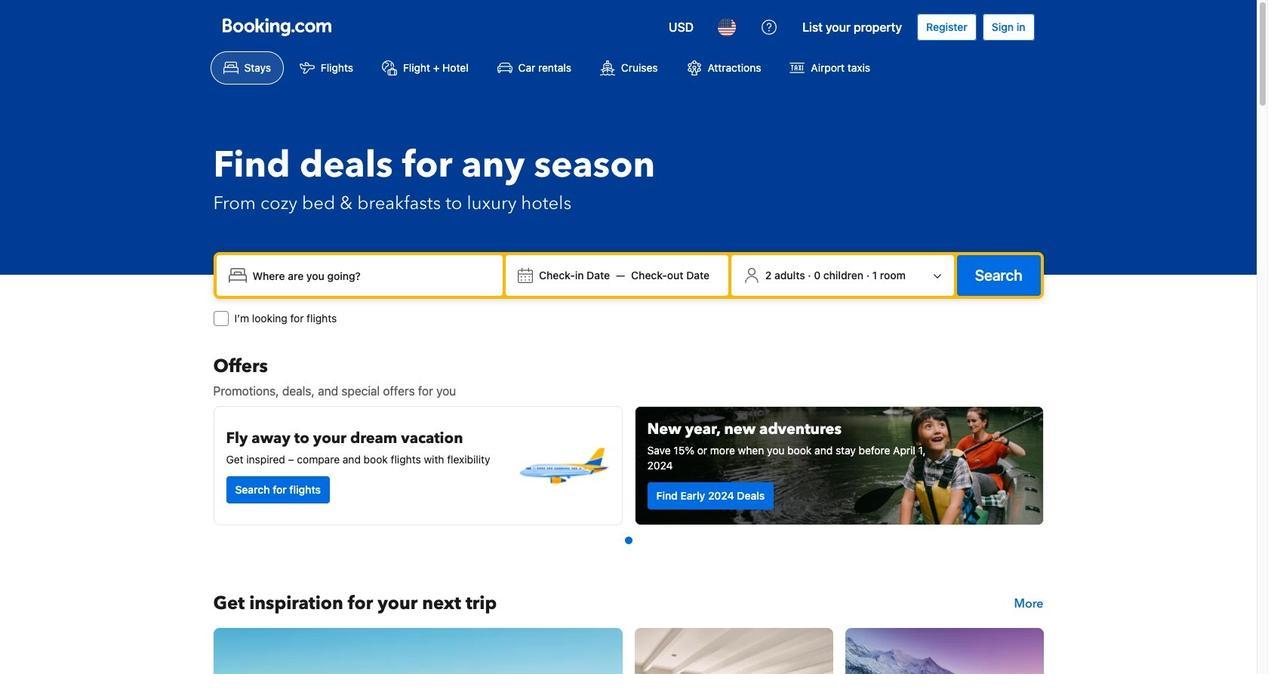 Task type: locate. For each thing, give the bounding box(es) containing it.
progress bar
[[625, 537, 632, 544]]

Where are you going? field
[[247, 262, 497, 289]]

main content
[[207, 355, 1050, 674]]



Task type: describe. For each thing, give the bounding box(es) containing it.
a young girl and woman kayak on a river image
[[635, 407, 1043, 525]]

booking.com image
[[222, 18, 331, 36]]

fly away to your dream vacation image
[[516, 419, 610, 513]]



Task type: vqa. For each thing, say whether or not it's contained in the screenshot.
WHERE ARE YOU GOING? field
yes



